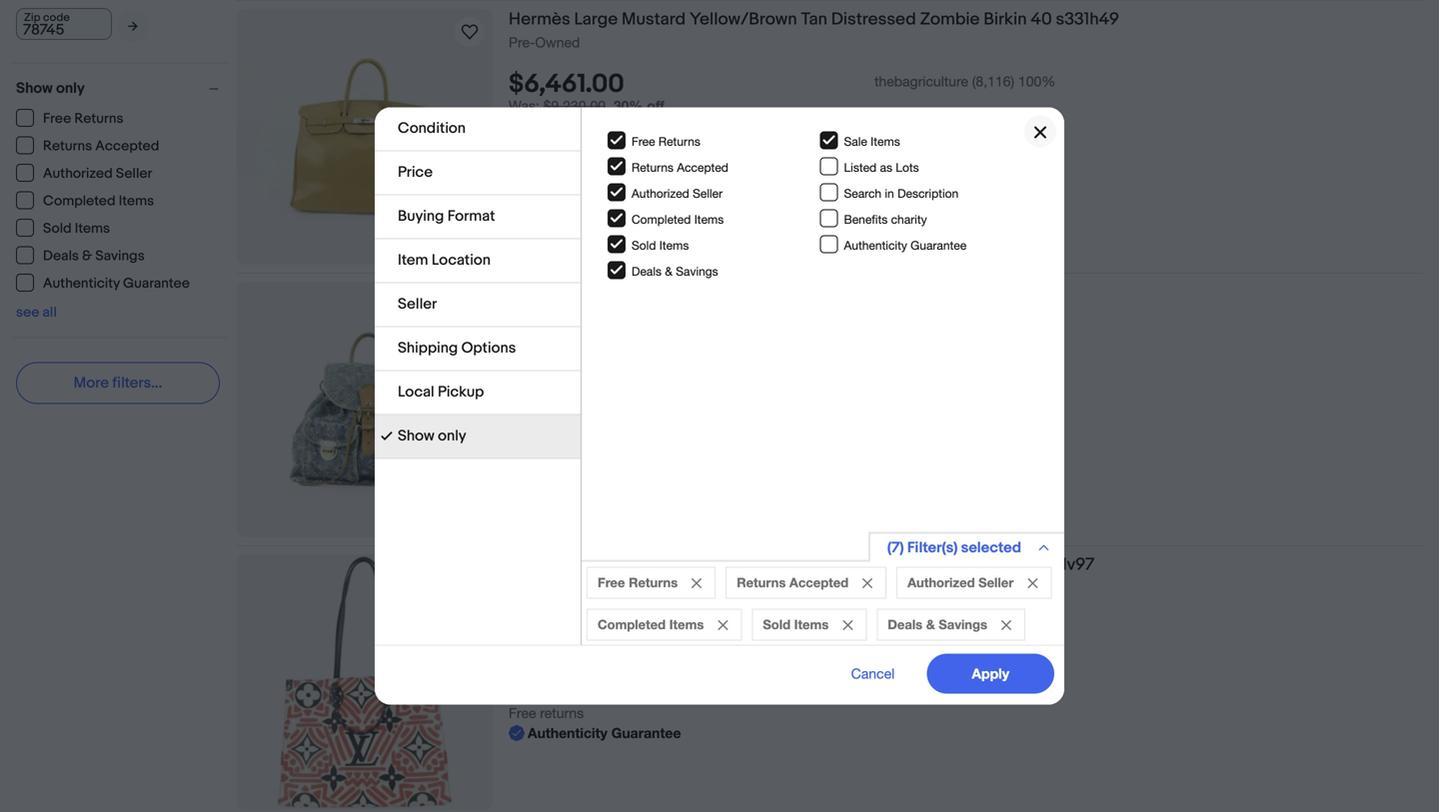 Task type: describe. For each thing, give the bounding box(es) containing it.
show only tab
[[375, 415, 581, 459]]

returns inside thebagriculture (8,116) 100% was: $9,230.00 30% off or best offer free shipping free returns authenticity guarantee 27 watchers
[[540, 158, 584, 174]]

owned for $5,370.00
[[535, 307, 580, 323]]

s331h49
[[1056, 9, 1119, 30]]

see all
[[16, 304, 57, 321]]

hermès
[[509, 9, 570, 30]]

6h 38m left or best offer free shipping free returns
[[509, 373, 632, 449]]

38m
[[579, 373, 607, 389]]

0 vertical spatial completed
[[43, 193, 116, 210]]

condition
[[398, 119, 466, 137]]

remove filter - show only - authorized seller image
[[1028, 579, 1038, 589]]

see all button
[[16, 304, 57, 321]]

05:16
[[676, 645, 711, 662]]

red
[[675, 555, 707, 576]]

remove filter - show only - completed items image
[[718, 621, 728, 631]]

guarantee inside thebagriculture (8,116) 100% was: $9,230.00 30% off or best offer free shipping free returns authenticity guarantee 27 watchers
[[611, 178, 681, 194]]

all
[[43, 304, 57, 321]]

louis vuitton  monogram denim sac a dos gm backpack 934lvs415 pre-owned
[[509, 282, 1028, 323]]

limited
[[613, 555, 671, 576]]

100% for thebagriculture (8,116) 100% 0 bids · 7h 9m left (today 05:16 pm)
[[1019, 619, 1056, 635]]

buying format
[[398, 207, 495, 225]]

louis vuitton limited red monogram crafty onthego gm 2way tote 910lv97 heading
[[509, 555, 1095, 576]]

(8,116) for thebagriculture (8,116) 100% was: $9,230.00 30% off or best offer free shipping free returns authenticity guarantee 27 watchers
[[972, 73, 1015, 90]]

dialog containing condition
[[0, 0, 1439, 813]]

0 horizontal spatial only
[[56, 79, 85, 97]]

2 vertical spatial completed
[[598, 617, 666, 633]]

options
[[461, 339, 516, 357]]

zombie
[[920, 9, 980, 30]]

mustard
[[622, 9, 686, 30]]

deals & savings link
[[16, 246, 146, 265]]

9m
[[579, 645, 599, 662]]

1 horizontal spatial savings
[[676, 264, 718, 278]]

sold items link
[[16, 219, 111, 237]]

returns down free returns link
[[43, 138, 92, 155]]

2 vertical spatial completed items
[[598, 617, 704, 633]]

1 vertical spatial sold items
[[632, 238, 689, 252]]

more filters...
[[74, 374, 162, 392]]

distressed
[[831, 9, 916, 30]]

denim
[[702, 282, 753, 303]]

(7) filter(s) selected button
[[869, 532, 1065, 562]]

shipping inside 6h 38m left or best offer free shipping free returns
[[540, 413, 594, 429]]

1 horizontal spatial deals
[[632, 264, 662, 278]]

shipping
[[398, 339, 458, 357]]

2 horizontal spatial &
[[926, 617, 935, 633]]

910lv97
[[1037, 555, 1095, 576]]

authenticity guarantee inside dialog
[[844, 238, 967, 252]]

$5,370.00
[[509, 342, 629, 373]]

2 horizontal spatial authorized
[[908, 575, 975, 591]]

0 horizontal spatial savings
[[95, 248, 145, 265]]

or inside thebagriculture (8,116) 100% was: $9,230.00 30% off or best offer free shipping free returns authenticity guarantee 27 watchers
[[509, 118, 522, 134]]

large
[[574, 9, 618, 30]]

pm)
[[715, 645, 741, 662]]

sale items
[[844, 134, 900, 148]]

louis vuitton limited red monogram crafty onthego gm 2way tote 910lv97 image
[[275, 555, 454, 811]]

items down the "authorized seller" link at the top of page
[[119, 193, 154, 210]]

$9,230.00
[[544, 98, 606, 114]]

shipping options
[[398, 339, 516, 357]]

only inside tab
[[438, 427, 466, 445]]

crafty
[[799, 555, 847, 576]]

0 horizontal spatial sold
[[43, 220, 72, 237]]

2 vertical spatial accepted
[[790, 575, 849, 591]]

or inside 6h 38m left or best offer free shipping free returns
[[509, 393, 522, 409]]

sale
[[844, 134, 868, 148]]

934lvs415
[[950, 282, 1028, 303]]

lots
[[896, 160, 919, 174]]

filter(s)
[[907, 539, 958, 557]]

hermès large mustard yellow/brown tan distressed zombie birkin 40 s331h49 image
[[237, 52, 493, 222]]

listed as lots
[[844, 160, 919, 174]]

1 vertical spatial accepted
[[677, 160, 729, 174]]

(7)
[[888, 539, 904, 557]]

returns inside "free returns authenticity guarantee"
[[540, 705, 584, 722]]

louis vuitton  monogram denim sac a dos gm backpack 934lvs415 heading
[[509, 282, 1028, 303]]

louis vuitton limited red monogram crafty onthego gm 2way tote 910lv97
[[509, 555, 1095, 576]]

7h
[[559, 645, 575, 662]]

offer inside thebagriculture (8,116) 100% was: $9,230.00 30% off or best offer free shipping free returns authenticity guarantee 27 watchers
[[558, 118, 589, 134]]

items up 05:16
[[669, 617, 704, 633]]

charity
[[891, 212, 927, 226]]

0 vertical spatial completed items
[[43, 193, 154, 210]]

apply button
[[927, 654, 1055, 694]]

see
[[16, 304, 39, 321]]

pickup
[[438, 383, 484, 401]]

0 vertical spatial accepted
[[95, 138, 159, 155]]

returns down off
[[659, 134, 701, 148]]

listed
[[844, 160, 877, 174]]

returns accepted inside returns accepted link
[[43, 138, 159, 155]]

1 horizontal spatial sold
[[632, 238, 656, 252]]

$6,150.00
[[509, 615, 623, 646]]

2 horizontal spatial authorized seller
[[908, 575, 1014, 591]]

completed items link
[[16, 191, 155, 210]]

benefits charity
[[844, 212, 927, 226]]

louis for louis vuitton  monogram denim sac a dos gm backpack 934lvs415 pre-owned
[[509, 282, 550, 303]]

(8,116) for thebagriculture (8,116) 100% 0 bids · 7h 9m left (today 05:16 pm)
[[972, 619, 1015, 635]]

100% for thebagriculture (8,116) 100% was: $9,230.00 30% off or best offer free shipping free returns authenticity guarantee 27 watchers
[[1019, 73, 1056, 90]]

selected
[[961, 539, 1022, 557]]

description
[[898, 186, 959, 200]]

remove filter - show only - sold items image
[[843, 621, 853, 631]]

dos
[[802, 282, 834, 303]]

0 horizontal spatial authenticity guarantee
[[43, 275, 190, 292]]

thebagriculture for thebagriculture (8,116) 100% 0 bids · 7h 9m left (today 05:16 pm)
[[875, 619, 969, 635]]

(7) filter(s) selected
[[888, 539, 1022, 557]]

tab list inside dialog
[[375, 107, 581, 459]]

returns inside 6h 38m left or best offer free shipping free returns
[[540, 433, 584, 449]]

as
[[880, 160, 893, 174]]

items left remove filter - show only - sold items icon
[[794, 617, 829, 633]]

search
[[844, 186, 882, 200]]

0 horizontal spatial show only
[[16, 79, 85, 97]]

location
[[432, 251, 491, 269]]

0
[[509, 645, 517, 662]]

off
[[647, 98, 664, 114]]

best inside thebagriculture (8,116) 100% was: $9,230.00 30% off or best offer free shipping free returns authenticity guarantee 27 watchers
[[525, 118, 554, 134]]

hermès large mustard yellow/brown tan distressed zombie birkin 40 s331h49 heading
[[509, 9, 1119, 30]]

gm for 2way
[[924, 555, 952, 576]]

remove filter - show only - deals & savings image
[[1002, 621, 1012, 631]]

thebagriculture (8,116) 100% was: $9,230.00 30% off or best offer free shipping free returns authenticity guarantee 27 watchers
[[509, 73, 1056, 214]]

watchers
[[528, 198, 590, 214]]

left inside 6h 38m left or best offer free shipping free returns
[[611, 373, 632, 389]]

authorized seller link
[[16, 164, 153, 182]]

30%
[[614, 98, 643, 114]]

2way
[[956, 555, 995, 576]]

hermès large mustard yellow/brown tan distressed zombie birkin 40 s331h49 link
[[509, 9, 1423, 33]]

onthego
[[851, 555, 920, 576]]

birkin
[[984, 9, 1027, 30]]

0 vertical spatial authorized
[[43, 165, 113, 182]]

6h
[[559, 373, 575, 389]]

items down completed items link
[[75, 220, 110, 237]]

louis for louis vuitton limited red monogram crafty onthego gm 2way tote 910lv97
[[509, 555, 550, 576]]

benefits
[[844, 212, 888, 226]]

1 vertical spatial returns accepted
[[632, 160, 729, 174]]



Task type: vqa. For each thing, say whether or not it's contained in the screenshot.
New (Other) $369.00 Free 2-4 day shipping
no



Task type: locate. For each thing, give the bounding box(es) containing it.
returns left remove filter - show only - free returns image
[[629, 575, 678, 591]]

1 vertical spatial free returns
[[632, 134, 701, 148]]

2 louis from the top
[[509, 555, 550, 576]]

backpack
[[870, 282, 947, 303]]

1 horizontal spatial returns accepted
[[632, 160, 729, 174]]

1 vertical spatial (8,116)
[[972, 619, 1015, 635]]

1 horizontal spatial authorized
[[632, 186, 690, 200]]

show inside tab
[[398, 427, 435, 445]]

remove filter - show only - free returns image
[[692, 579, 702, 589]]

savings
[[95, 248, 145, 265], [676, 264, 718, 278], [939, 617, 988, 633]]

tab list containing condition
[[375, 107, 581, 459]]

1 or from the top
[[509, 118, 522, 134]]

2 horizontal spatial savings
[[939, 617, 988, 633]]

show only inside tab
[[398, 427, 466, 445]]

1 owned from the top
[[535, 34, 580, 50]]

1 vertical spatial authenticity guarantee
[[43, 275, 190, 292]]

None text field
[[16, 8, 112, 40]]

returns down '6h'
[[540, 433, 584, 449]]

price
[[398, 163, 433, 181]]

returns up returns accepted link
[[74, 110, 123, 127]]

apply
[[972, 666, 1010, 682]]

watch hermès large mustard yellow/brown tan distressed zombie birkin 40 s331h49 image
[[458, 20, 482, 44]]

3 returns from the top
[[540, 705, 584, 722]]

authorized down filter(s)
[[908, 575, 975, 591]]

2 or from the top
[[509, 393, 522, 409]]

monogram right red
[[711, 555, 795, 576]]

1 vertical spatial show
[[398, 427, 435, 445]]

guarantee inside authenticity guarantee link
[[123, 275, 190, 292]]

1 vertical spatial gm
[[924, 555, 952, 576]]

show only up free returns link
[[16, 79, 85, 97]]

authenticity guarantee
[[844, 238, 967, 252], [43, 275, 190, 292]]

1 horizontal spatial sold items
[[632, 238, 689, 252]]

returns accepted
[[43, 138, 159, 155], [632, 160, 729, 174], [737, 575, 849, 591]]

1 100% from the top
[[1019, 73, 1056, 90]]

thebagriculture inside thebagriculture (8,116) 100% was: $9,230.00 30% off or best offer free shipping free returns authenticity guarantee 27 watchers
[[875, 73, 969, 90]]

returns accepted link
[[16, 136, 160, 155]]

1 vertical spatial show only
[[398, 427, 466, 445]]

tan
[[801, 9, 828, 30]]

gm left "2way"
[[924, 555, 952, 576]]

show
[[16, 79, 53, 97], [398, 427, 435, 445]]

guarantee down (today
[[611, 725, 681, 742]]

1 vertical spatial left
[[603, 645, 624, 662]]

0 vertical spatial owned
[[535, 34, 580, 50]]

sold up deals & savings link
[[43, 220, 72, 237]]

returns up authenticity guarantee text field
[[540, 158, 584, 174]]

0 vertical spatial sold items
[[43, 220, 110, 237]]

authenticity inside authenticity guarantee link
[[43, 275, 120, 292]]

1 offer from the top
[[558, 118, 589, 134]]

1 vertical spatial vuitton
[[553, 555, 610, 576]]

2 vertical spatial returns accepted
[[737, 575, 849, 591]]

2 vertical spatial authorized seller
[[908, 575, 1014, 591]]

2 offer from the top
[[558, 393, 589, 409]]

louis up $6,150.00
[[509, 555, 550, 576]]

1 vertical spatial louis
[[509, 555, 550, 576]]

or down was: at the left of the page
[[509, 118, 522, 134]]

1 pre- from the top
[[509, 34, 535, 50]]

2 horizontal spatial sold
[[763, 617, 791, 633]]

only up free returns link
[[56, 79, 85, 97]]

0 horizontal spatial sold items
[[43, 220, 110, 237]]

0 vertical spatial returns
[[540, 158, 584, 174]]

best down $5,370.00
[[525, 393, 554, 409]]

guarantee down charity at the top right of the page
[[911, 238, 967, 252]]

authorized up completed items link
[[43, 165, 113, 182]]

free returns authenticity guarantee
[[509, 705, 681, 742]]

1 vertical spatial or
[[509, 393, 522, 409]]

authorized down off
[[632, 186, 690, 200]]

deals down sold items link
[[43, 248, 79, 265]]

deals down authenticity guarantee text field
[[632, 264, 662, 278]]

deals & savings down louis vuitton limited red monogram crafty onthego gm 2way tote 910lv97 link
[[888, 617, 988, 633]]

thebagriculture (8,116) 100% 0 bids · 7h 9m left (today 05:16 pm)
[[509, 619, 1056, 662]]

1 vertical spatial owned
[[535, 307, 580, 323]]

1 vertical spatial monogram
[[711, 555, 795, 576]]

left right 9m
[[603, 645, 624, 662]]

left
[[611, 373, 632, 389], [603, 645, 624, 662]]

0 horizontal spatial returns accepted
[[43, 138, 159, 155]]

completed down the "authorized seller" link at the top of page
[[43, 193, 116, 210]]

authenticity inside dialog
[[844, 238, 908, 252]]

0 vertical spatial returns accepted
[[43, 138, 159, 155]]

0 vertical spatial 100%
[[1019, 73, 1056, 90]]

remove filter - show only - returns accepted image
[[863, 579, 873, 589]]

authorized seller up completed items link
[[43, 165, 152, 182]]

filters...
[[112, 374, 162, 392]]

deals & savings up authenticity guarantee link at top
[[43, 248, 145, 265]]

1 best from the top
[[525, 118, 554, 134]]

authenticity inside "free returns authenticity guarantee"
[[528, 725, 608, 742]]

best inside 6h 38m left or best offer free shipping free returns
[[525, 393, 554, 409]]

pre- for $6,461.00
[[509, 34, 535, 50]]

thebagriculture down zombie
[[875, 73, 969, 90]]

authorized seller
[[43, 165, 152, 182], [632, 186, 723, 200], [908, 575, 1014, 591]]

items
[[871, 134, 900, 148], [119, 193, 154, 210], [694, 212, 724, 226], [75, 220, 110, 237], [660, 238, 689, 252], [669, 617, 704, 633], [794, 617, 829, 633]]

apply within filter image
[[128, 20, 138, 33]]

hermès large mustard yellow/brown tan distressed zombie birkin 40 s331h49 pre-owned
[[509, 9, 1119, 50]]

show up free returns link
[[16, 79, 53, 97]]

1 vertical spatial pre-
[[509, 307, 535, 323]]

completed
[[43, 193, 116, 210], [632, 212, 691, 226], [598, 617, 666, 633]]

monogram inside louis vuitton limited red monogram crafty onthego gm 2way tote 910lv97 link
[[711, 555, 795, 576]]

100% down "40"
[[1019, 73, 1056, 90]]

0 vertical spatial gm
[[838, 282, 866, 303]]

0 vertical spatial show
[[16, 79, 53, 97]]

owned for $6,461.00
[[535, 34, 580, 50]]

1 horizontal spatial monogram
[[711, 555, 795, 576]]

2 horizontal spatial sold items
[[763, 617, 829, 633]]

$6,461.00
[[509, 69, 625, 100]]

local pickup
[[398, 383, 484, 401]]

returns accepted up thebagriculture (8,116) 100% 0 bids · 7h 9m left (today 05:16 pm) at the bottom of page
[[737, 575, 849, 591]]

offer down "$9,230.00"
[[558, 118, 589, 134]]

0 vertical spatial only
[[56, 79, 85, 97]]

authenticity guarantee down charity at the top right of the page
[[844, 238, 967, 252]]

1 vertical spatial thebagriculture
[[875, 619, 969, 635]]

vuitton for monogram
[[553, 282, 610, 303]]

vuitton for limited
[[553, 555, 610, 576]]

louis vuitton limited red monogram crafty onthego gm 2way tote 910lv97 link
[[509, 555, 1423, 579]]

louis vuitton  monogram denim sac a dos gm backpack 934lvs415 link
[[509, 282, 1423, 306]]

authenticity guarantee link
[[16, 274, 191, 292]]

2 vertical spatial returns
[[540, 705, 584, 722]]

1 vertical spatial offer
[[558, 393, 589, 409]]

·
[[551, 645, 555, 662]]

owned inside louis vuitton  monogram denim sac a dos gm backpack 934lvs415 pre-owned
[[535, 307, 580, 323]]

owned down 'hermès'
[[535, 34, 580, 50]]

free returns left remove filter - show only - free returns image
[[598, 575, 678, 591]]

1 returns from the top
[[540, 158, 584, 174]]

& inside deals & savings link
[[82, 248, 92, 265]]

0 vertical spatial show only
[[16, 79, 85, 97]]

show right filter applied image in the left of the page
[[398, 427, 435, 445]]

1 vertical spatial authorized
[[632, 186, 690, 200]]

Authenticity Guarantee text field
[[509, 176, 681, 196]]

show only down local pickup
[[398, 427, 466, 445]]

savings up authenticity guarantee link at top
[[95, 248, 145, 265]]

authenticity down 7h
[[528, 725, 608, 742]]

0 vertical spatial authenticity guarantee
[[844, 238, 967, 252]]

free returns link
[[16, 109, 124, 127]]

2 shipping from the top
[[540, 413, 594, 429]]

format
[[448, 207, 495, 225]]

only down pickup
[[438, 427, 466, 445]]

0 horizontal spatial deals
[[43, 248, 79, 265]]

(8,116) inside thebagriculture (8,116) 100% was: $9,230.00 30% off or best offer free shipping free returns authenticity guarantee 27 watchers
[[972, 73, 1015, 90]]

sold items left remove filter - show only - sold items icon
[[763, 617, 829, 633]]

sold
[[43, 220, 72, 237], [632, 238, 656, 252], [763, 617, 791, 633]]

100% right remove filter - show only - deals & savings icon on the right
[[1019, 619, 1056, 635]]

dialog
[[0, 0, 1439, 813]]

2 vertical spatial sold items
[[763, 617, 829, 633]]

monogram inside louis vuitton  monogram denim sac a dos gm backpack 934lvs415 pre-owned
[[613, 282, 698, 303]]

thebagriculture
[[875, 73, 969, 90], [875, 619, 969, 635]]

Authenticity Guarantee text field
[[509, 724, 681, 744]]

items up as at the right top
[[871, 134, 900, 148]]

savings left remove filter - show only - deals & savings icon on the right
[[939, 617, 988, 633]]

27
[[509, 198, 524, 214]]

1 vertical spatial shipping
[[540, 413, 594, 429]]

sold items down authenticity guarantee text field
[[632, 238, 689, 252]]

0 vertical spatial authorized seller
[[43, 165, 152, 182]]

pre- inside louis vuitton  monogram denim sac a dos gm backpack 934lvs415 pre-owned
[[509, 307, 535, 323]]

1 horizontal spatial authorized seller
[[632, 186, 723, 200]]

1 horizontal spatial only
[[438, 427, 466, 445]]

1 shipping from the top
[[540, 138, 594, 154]]

filter applied image
[[381, 430, 393, 442]]

sold items
[[43, 220, 110, 237], [632, 238, 689, 252], [763, 617, 829, 633]]

authorized seller down off
[[632, 186, 723, 200]]

free inside "free returns authenticity guarantee"
[[509, 705, 536, 722]]

2 vuitton from the top
[[553, 555, 610, 576]]

gm
[[838, 282, 866, 303], [924, 555, 952, 576]]

1 vertical spatial sold
[[632, 238, 656, 252]]

returns up authenticity guarantee text box
[[540, 705, 584, 722]]

show only
[[16, 79, 85, 97], [398, 427, 466, 445]]

best down was: at the left of the page
[[525, 118, 554, 134]]

sold items inside sold items link
[[43, 220, 110, 237]]

gm for backpack
[[838, 282, 866, 303]]

cancel
[[851, 666, 895, 682]]

buying
[[398, 207, 444, 225]]

1 louis from the top
[[509, 282, 550, 303]]

1 vertical spatial 100%
[[1019, 619, 1056, 635]]

pre- up options on the left
[[509, 307, 535, 323]]

2 owned from the top
[[535, 307, 580, 323]]

1 vertical spatial best
[[525, 393, 554, 409]]

completed items
[[43, 193, 154, 210], [632, 212, 724, 226], [598, 617, 704, 633]]

2 returns from the top
[[540, 433, 584, 449]]

2 horizontal spatial deals & savings
[[888, 617, 988, 633]]

0 horizontal spatial show
[[16, 79, 53, 97]]

0 horizontal spatial gm
[[838, 282, 866, 303]]

only
[[56, 79, 85, 97], [438, 427, 466, 445]]

cancel button
[[829, 654, 917, 694]]

1 (8,116) from the top
[[972, 73, 1015, 90]]

1 horizontal spatial gm
[[924, 555, 952, 576]]

louis inside louis vuitton  monogram denim sac a dos gm backpack 934lvs415 pre-owned
[[509, 282, 550, 303]]

(8,116) inside thebagriculture (8,116) 100% 0 bids · 7h 9m left (today 05:16 pm)
[[972, 619, 1015, 635]]

deals right remove filter - show only - sold items icon
[[888, 617, 923, 633]]

0 vertical spatial or
[[509, 118, 522, 134]]

2 horizontal spatial accepted
[[790, 575, 849, 591]]

gm inside louis vuitton  monogram denim sac a dos gm backpack 934lvs415 pre-owned
[[838, 282, 866, 303]]

returns
[[540, 158, 584, 174], [540, 433, 584, 449], [540, 705, 584, 722]]

100%
[[1019, 73, 1056, 90], [1019, 619, 1056, 635]]

2 horizontal spatial returns accepted
[[737, 575, 849, 591]]

guarantee inside "free returns authenticity guarantee"
[[611, 725, 681, 742]]

thebagriculture for thebagriculture (8,116) 100% was: $9,230.00 30% off or best offer free shipping free returns authenticity guarantee 27 watchers
[[875, 73, 969, 90]]

1 horizontal spatial deals & savings
[[632, 264, 718, 278]]

vuitton up $5,370.00
[[553, 282, 610, 303]]

guarantee down off
[[611, 178, 681, 194]]

1 vuitton from the top
[[553, 282, 610, 303]]

2 best from the top
[[525, 393, 554, 409]]

tote
[[999, 555, 1033, 576]]

returns accepted down off
[[632, 160, 729, 174]]

in
[[885, 186, 894, 200]]

(8,116) up apply
[[972, 619, 1015, 635]]

0 vertical spatial shipping
[[540, 138, 594, 154]]

free returns down off
[[632, 134, 701, 148]]

shipping down "$9,230.00"
[[540, 138, 594, 154]]

completed up (today
[[598, 617, 666, 633]]

1 horizontal spatial &
[[665, 264, 673, 278]]

2 vertical spatial free returns
[[598, 575, 678, 591]]

0 horizontal spatial accepted
[[95, 138, 159, 155]]

40
[[1031, 9, 1052, 30]]

items up denim at top
[[694, 212, 724, 226]]

100% inside thebagriculture (8,116) 100% 0 bids · 7h 9m left (today 05:16 pm)
[[1019, 619, 1056, 635]]

gm right dos
[[838, 282, 866, 303]]

1 thebagriculture from the top
[[875, 73, 969, 90]]

pre- for $5,370.00
[[509, 307, 535, 323]]

yellow/brown
[[690, 9, 797, 30]]

0 vertical spatial pre-
[[509, 34, 535, 50]]

item location
[[398, 251, 491, 269]]

sold right remove filter - show only - completed items icon
[[763, 617, 791, 633]]

pre-
[[509, 34, 535, 50], [509, 307, 535, 323]]

sold down authenticity guarantee text field
[[632, 238, 656, 252]]

pre- inside hermès large mustard yellow/brown tan distressed zombie birkin 40 s331h49 pre-owned
[[509, 34, 535, 50]]

1 horizontal spatial show only
[[398, 427, 466, 445]]

thebagriculture inside thebagriculture (8,116) 100% 0 bids · 7h 9m left (today 05:16 pm)
[[875, 619, 969, 635]]

completed items down the "authorized seller" link at the top of page
[[43, 193, 154, 210]]

0 horizontal spatial authorized seller
[[43, 165, 152, 182]]

vuitton inside louis vuitton  monogram denim sac a dos gm backpack 934lvs415 pre-owned
[[553, 282, 610, 303]]

authenticity down benefits
[[844, 238, 908, 252]]

1 horizontal spatial show
[[398, 427, 435, 445]]

owned up $5,370.00
[[535, 307, 580, 323]]

deals & savings up denim at top
[[632, 264, 718, 278]]

or up show only tab
[[509, 393, 522, 409]]

authorized seller down (7) filter(s) selected
[[908, 575, 1014, 591]]

2 pre- from the top
[[509, 307, 535, 323]]

0 vertical spatial (8,116)
[[972, 73, 1015, 90]]

offer inside 6h 38m left or best offer free shipping free returns
[[558, 393, 589, 409]]

100% inside thebagriculture (8,116) 100% was: $9,230.00 30% off or best offer free shipping free returns authenticity guarantee 27 watchers
[[1019, 73, 1056, 90]]

0 vertical spatial offer
[[558, 118, 589, 134]]

was:
[[509, 98, 540, 114]]

authenticity guarantee down deals & savings link
[[43, 275, 190, 292]]

completed items up (today
[[598, 617, 704, 633]]

1 horizontal spatial accepted
[[677, 160, 729, 174]]

1 vertical spatial returns
[[540, 433, 584, 449]]

item
[[398, 251, 428, 269]]

louis vuitton  monogram denim sac a dos gm backpack 934lvs415 image
[[237, 325, 493, 495]]

tab list
[[375, 107, 581, 459]]

returns accepted up the "authorized seller" link at the top of page
[[43, 138, 159, 155]]

owned inside hermès large mustard yellow/brown tan distressed zombie birkin 40 s331h49 pre-owned
[[535, 34, 580, 50]]

left inside thebagriculture (8,116) 100% 0 bids · 7h 9m left (today 05:16 pm)
[[603, 645, 624, 662]]

louis up options on the left
[[509, 282, 550, 303]]

shipping down '6h'
[[540, 413, 594, 429]]

(today
[[628, 645, 672, 662]]

items down authenticity guarantee text field
[[660, 238, 689, 252]]

0 vertical spatial sold
[[43, 220, 72, 237]]

completed items up denim at top
[[632, 212, 724, 226]]

returns up thebagriculture (8,116) 100% 0 bids · 7h 9m left (today 05:16 pm) at the bottom of page
[[737, 575, 786, 591]]

more filters... button
[[16, 362, 220, 404]]

search in description
[[844, 186, 959, 200]]

authenticity down deals & savings link
[[43, 275, 120, 292]]

0 vertical spatial vuitton
[[553, 282, 610, 303]]

local
[[398, 383, 435, 401]]

2 thebagriculture from the top
[[875, 619, 969, 635]]

left right the 38m
[[611, 373, 632, 389]]

0 horizontal spatial &
[[82, 248, 92, 265]]

0 vertical spatial free returns
[[43, 110, 123, 127]]

authenticity inside thebagriculture (8,116) 100% was: $9,230.00 30% off or best offer free shipping free returns authenticity guarantee 27 watchers
[[528, 178, 608, 194]]

or
[[509, 118, 522, 134], [509, 393, 522, 409]]

more
[[74, 374, 109, 392]]

monogram left denim at top
[[613, 282, 698, 303]]

(8,116)
[[972, 73, 1015, 90], [972, 619, 1015, 635]]

show only button
[[16, 79, 228, 97]]

2 100% from the top
[[1019, 619, 1056, 635]]

0 horizontal spatial deals & savings
[[43, 248, 145, 265]]

2 vertical spatial authorized
[[908, 575, 975, 591]]

vuitton left limited
[[553, 555, 610, 576]]

authenticity up the watchers
[[528, 178, 608, 194]]

completed down authenticity guarantee text field
[[632, 212, 691, 226]]

2 vertical spatial sold
[[763, 617, 791, 633]]

shipping inside thebagriculture (8,116) 100% was: $9,230.00 30% off or best offer free shipping free returns authenticity guarantee 27 watchers
[[540, 138, 594, 154]]

0 vertical spatial monogram
[[613, 282, 698, 303]]

sold items up deals & savings link
[[43, 220, 110, 237]]

savings up denim at top
[[676, 264, 718, 278]]

thebagriculture up cancel
[[875, 619, 969, 635]]

sac
[[756, 282, 786, 303]]

1 vertical spatial authorized seller
[[632, 186, 723, 200]]

free returns up returns accepted link
[[43, 110, 123, 127]]

2 horizontal spatial deals
[[888, 617, 923, 633]]

1 vertical spatial completed items
[[632, 212, 724, 226]]

offer
[[558, 118, 589, 134], [558, 393, 589, 409]]

2 (8,116) from the top
[[972, 619, 1015, 635]]

guarantee down deals & savings link
[[123, 275, 190, 292]]

pre- down 'hermès'
[[509, 34, 535, 50]]

offer down '6h'
[[558, 393, 589, 409]]

free
[[43, 110, 71, 127], [632, 134, 655, 148], [509, 138, 536, 154], [509, 158, 536, 174], [509, 413, 536, 429], [509, 433, 536, 449], [598, 575, 625, 591], [509, 705, 536, 722]]

returns up authenticity guarantee text field
[[632, 160, 674, 174]]

1 vertical spatial completed
[[632, 212, 691, 226]]

0 horizontal spatial authorized
[[43, 165, 113, 182]]

bids
[[520, 645, 547, 662]]

0 vertical spatial louis
[[509, 282, 550, 303]]

1 horizontal spatial authenticity guarantee
[[844, 238, 967, 252]]

a
[[790, 282, 799, 303]]

(8,116) down birkin
[[972, 73, 1015, 90]]



